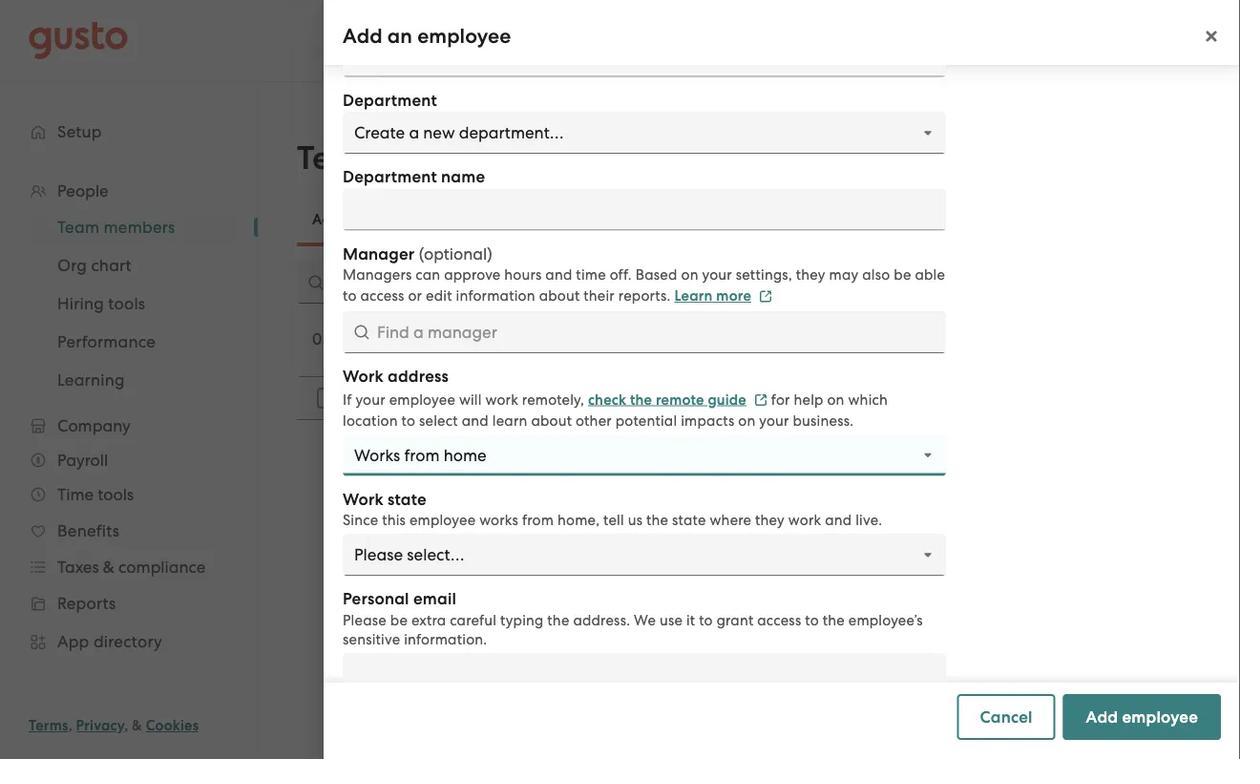 Task type: vqa. For each thing, say whether or not it's contained in the screenshot.
Payroll within the SETTINGS tab panel
no



Task type: locate. For each thing, give the bounding box(es) containing it.
1 vertical spatial your
[[356, 391, 386, 408]]

cancel button
[[958, 694, 1056, 740]]

work
[[486, 391, 519, 408], [789, 512, 822, 529]]

work up learn at the left of the page
[[486, 391, 519, 408]]

employee inside work state since this employee works from home, tell us the state where they work and live.
[[410, 512, 476, 529]]

manager (optional)
[[343, 244, 493, 264]]

employee inside button
[[1123, 707, 1199, 727]]

1 vertical spatial work
[[343, 489, 384, 509]]

home,
[[558, 512, 600, 529]]

check the remote guide link
[[588, 391, 768, 408]]

all
[[458, 331, 475, 349], [534, 331, 551, 349]]

remotely,
[[522, 391, 585, 408]]

address
[[388, 367, 449, 386]]

selected
[[326, 330, 389, 349]]

on up learn
[[681, 266, 699, 283]]

, left &
[[124, 717, 128, 734]]

1 horizontal spatial ,
[[124, 717, 128, 734]]

guide
[[708, 391, 747, 408]]

your down for
[[760, 412, 790, 429]]

state up this
[[388, 489, 427, 509]]

department up other
[[529, 388, 621, 408]]

0 horizontal spatial add
[[343, 24, 383, 48]]

about down time
[[539, 287, 580, 304]]

- Select date - field
[[378, 35, 946, 77]]

add inside button
[[1086, 707, 1119, 727]]

0 horizontal spatial access
[[360, 287, 405, 304]]

team members tab list
[[297, 193, 1202, 246]]

team members
[[297, 139, 528, 178]]

and
[[546, 266, 573, 283], [462, 412, 489, 429], [825, 512, 852, 529]]

they right where
[[756, 512, 785, 529]]

1 horizontal spatial state
[[672, 512, 706, 529]]

department name
[[343, 167, 485, 187]]

0 vertical spatial state
[[388, 489, 427, 509]]

all inside the clear all button
[[534, 331, 551, 349]]

information.
[[404, 631, 487, 648]]

1 vertical spatial on
[[828, 391, 845, 408]]

Manager field
[[343, 311, 946, 353]]

2 vertical spatial on
[[739, 412, 756, 429]]

department up active "button"
[[343, 167, 437, 187]]

be inside personal email please be extra careful typing the address. we use it to grant access to the employee's sensitive information.
[[390, 612, 408, 628]]

the right us
[[647, 512, 669, 529]]

to
[[343, 287, 357, 304], [402, 412, 416, 429], [699, 612, 713, 628], [805, 612, 819, 628]]

be left extra
[[390, 612, 408, 628]]

grant
[[717, 612, 754, 628]]

select all
[[414, 331, 475, 349]]

department
[[343, 90, 437, 110], [343, 167, 437, 187], [529, 388, 621, 408]]

1 horizontal spatial access
[[758, 612, 802, 628]]

select
[[419, 412, 458, 429]]

reports.
[[619, 287, 671, 304]]

about
[[539, 287, 580, 304], [531, 412, 572, 429]]

impacts
[[681, 412, 735, 429]]

add
[[343, 24, 383, 48], [1086, 707, 1119, 727]]

0 vertical spatial add
[[343, 24, 383, 48]]

1 horizontal spatial work
[[789, 512, 822, 529]]

0 horizontal spatial on
[[681, 266, 699, 283]]

about inside managers can approve hours and time off. based on your settings, they may also be able to access or edit information about their reports.
[[539, 287, 580, 304]]

0
[[312, 330, 322, 349]]

check the remote guide
[[588, 391, 747, 408]]

0 horizontal spatial they
[[756, 512, 785, 529]]

and inside managers can approve hours and time off. based on your settings, they may also be able to access or edit information about their reports.
[[546, 266, 573, 283]]

1 vertical spatial work
[[789, 512, 822, 529]]

address.
[[573, 612, 631, 628]]

all inside select all "button"
[[458, 331, 475, 349]]

live.
[[856, 512, 883, 529]]

0 vertical spatial about
[[539, 287, 580, 304]]

0 horizontal spatial be
[[390, 612, 408, 628]]

use
[[660, 612, 683, 628]]

2 vertical spatial your
[[760, 412, 790, 429]]

to left employee's at the right
[[805, 612, 819, 628]]

sensitive
[[343, 631, 400, 648]]

state
[[388, 489, 427, 509], [672, 512, 706, 529]]

email
[[414, 589, 457, 609]]

0 horizontal spatial ,
[[68, 717, 72, 734]]

also
[[863, 266, 891, 283]]

0 horizontal spatial all
[[458, 331, 475, 349]]

2 horizontal spatial and
[[825, 512, 852, 529]]

on up business. at the right
[[828, 391, 845, 408]]

on inside managers can approve hours and time off. based on your settings, they may also be able to access or edit information about their reports.
[[681, 266, 699, 283]]

us
[[628, 512, 643, 529]]

state left where
[[672, 512, 706, 529]]

1 work from the top
[[343, 367, 384, 386]]

select all button
[[404, 325, 485, 355]]

the left employee's at the right
[[823, 612, 845, 628]]

your up location
[[356, 391, 386, 408]]

help
[[794, 391, 824, 408]]

1 horizontal spatial your
[[702, 266, 732, 283]]

their
[[584, 287, 615, 304]]

0 vertical spatial be
[[894, 266, 912, 283]]

your inside managers can approve hours and time off. based on your settings, they may also be able to access or edit information about their reports.
[[702, 266, 732, 283]]

learn more link
[[675, 287, 773, 305]]

to inside for help on which location to select and learn about other potential impacts on your business.
[[402, 412, 416, 429]]

we
[[634, 612, 656, 628]]

work up if
[[343, 367, 384, 386]]

members
[[388, 139, 528, 178]]

and left time
[[546, 266, 573, 283]]

it
[[687, 612, 696, 628]]

1 vertical spatial state
[[672, 512, 706, 529]]

1 horizontal spatial and
[[546, 266, 573, 283]]

0 vertical spatial and
[[546, 266, 573, 283]]

to down managers
[[343, 287, 357, 304]]

1 vertical spatial about
[[531, 412, 572, 429]]

work
[[343, 367, 384, 386], [343, 489, 384, 509]]

0 vertical spatial department
[[343, 90, 437, 110]]

1 all from the left
[[458, 331, 475, 349]]

0 vertical spatial they
[[796, 266, 826, 283]]

and down will
[[462, 412, 489, 429]]

1 horizontal spatial add
[[1086, 707, 1119, 727]]

department up team members
[[343, 90, 437, 110]]

clear all
[[494, 331, 551, 349]]

access
[[360, 287, 405, 304], [758, 612, 802, 628]]

be right also
[[894, 266, 912, 283]]

for
[[772, 391, 790, 408]]

employee
[[418, 24, 511, 48], [389, 391, 456, 408], [410, 512, 476, 529], [1123, 707, 1199, 727]]

1 vertical spatial and
[[462, 412, 489, 429]]

if
[[343, 391, 352, 408]]

may
[[830, 266, 859, 283]]

2 vertical spatial department
[[529, 388, 621, 408]]

, left privacy
[[68, 717, 72, 734]]

they left may
[[796, 266, 826, 283]]

since
[[343, 512, 378, 529]]

about down the remotely,
[[531, 412, 572, 429]]

0 horizontal spatial state
[[388, 489, 427, 509]]

access right the grant
[[758, 612, 802, 628]]

2 vertical spatial and
[[825, 512, 852, 529]]

name button
[[359, 378, 516, 418]]

account menu element
[[920, 0, 1212, 81]]

,
[[68, 717, 72, 734], [124, 717, 128, 734]]

access down managers
[[360, 287, 405, 304]]

2 all from the left
[[534, 331, 551, 349]]

terms , privacy , & cookies
[[29, 717, 199, 734]]

cancel
[[980, 707, 1033, 727]]

to down name
[[402, 412, 416, 429]]

check
[[588, 391, 627, 408]]

cookies
[[146, 717, 199, 734]]

1 vertical spatial add
[[1086, 707, 1119, 727]]

privacy link
[[76, 717, 124, 734]]

1 vertical spatial access
[[758, 612, 802, 628]]

2 , from the left
[[124, 717, 128, 734]]

based
[[636, 266, 678, 283]]

personal email please be extra careful typing the address. we use it to grant access to the employee's sensitive information.
[[343, 589, 923, 648]]

2 work from the top
[[343, 489, 384, 509]]

1 vertical spatial be
[[390, 612, 408, 628]]

and left live.
[[825, 512, 852, 529]]

work inside work state since this employee works from home, tell us the state where they work and live.
[[343, 489, 384, 509]]

all right clear
[[534, 331, 551, 349]]

work up since
[[343, 489, 384, 509]]

extra
[[412, 612, 446, 628]]

0 vertical spatial access
[[360, 287, 405, 304]]

all right select on the left of the page
[[458, 331, 475, 349]]

1 vertical spatial they
[[756, 512, 785, 529]]

1 horizontal spatial all
[[534, 331, 551, 349]]

1 horizontal spatial they
[[796, 266, 826, 283]]

careful
[[450, 612, 497, 628]]

learn more
[[675, 287, 752, 305]]

0 horizontal spatial and
[[462, 412, 489, 429]]

cookies button
[[146, 714, 199, 737]]

department button
[[517, 378, 752, 418]]

1 horizontal spatial on
[[739, 412, 756, 429]]

on down opens in a new tab image
[[739, 412, 756, 429]]

work left live.
[[789, 512, 822, 529]]

business.
[[793, 412, 854, 429]]

on
[[681, 266, 699, 283], [828, 391, 845, 408], [739, 412, 756, 429]]

0 vertical spatial on
[[681, 266, 699, 283]]

0 vertical spatial your
[[702, 266, 732, 283]]

2 horizontal spatial your
[[760, 412, 790, 429]]

0 vertical spatial work
[[486, 391, 519, 408]]

0 horizontal spatial your
[[356, 391, 386, 408]]

1 horizontal spatial be
[[894, 266, 912, 283]]

your up learn more
[[702, 266, 732, 283]]

the
[[630, 391, 652, 408], [647, 512, 669, 529], [548, 612, 570, 628], [823, 612, 845, 628]]

employee's
[[849, 612, 923, 628]]

0 vertical spatial work
[[343, 367, 384, 386]]



Task type: describe. For each thing, give the bounding box(es) containing it.
which
[[849, 391, 888, 408]]

clear all button
[[485, 325, 560, 355]]

where
[[710, 512, 752, 529]]

location
[[343, 412, 398, 429]]

to right "it"
[[699, 612, 713, 628]]

or
[[408, 287, 422, 304]]

privacy
[[76, 717, 124, 734]]

hours
[[505, 266, 542, 283]]

0 horizontal spatial work
[[486, 391, 519, 408]]

opens in a new tab image
[[759, 290, 773, 303]]

active button
[[297, 197, 370, 243]]

add employee
[[1086, 707, 1199, 727]]

more
[[717, 287, 752, 305]]

2 horizontal spatial on
[[828, 391, 845, 408]]

work address
[[343, 367, 449, 386]]

and inside work state since this employee works from home, tell us the state where they work and live.
[[825, 512, 852, 529]]

department inside button
[[529, 388, 621, 408]]

they inside work state since this employee works from home, tell us the state where they work and live.
[[756, 512, 785, 529]]

learn
[[493, 412, 528, 429]]

the right 'typing'
[[548, 612, 570, 628]]

access inside personal email please be extra careful typing the address. we use it to grant access to the employee's sensitive information.
[[758, 612, 802, 628]]

Department name field
[[343, 189, 946, 231]]

from
[[522, 512, 554, 529]]

manager
[[343, 244, 415, 264]]

1 , from the left
[[68, 717, 72, 734]]

select
[[414, 331, 455, 349]]

all for clear all
[[534, 331, 551, 349]]

managers can approve hours and time off. based on your settings, they may also be able to access or edit information about their reports.
[[343, 266, 946, 304]]

0 selected status
[[312, 330, 389, 349]]

the up potential
[[630, 391, 652, 408]]

work inside work state since this employee works from home, tell us the state where they work and live.
[[789, 512, 822, 529]]

clear
[[494, 331, 530, 349]]

add for add employee
[[1086, 707, 1119, 727]]

the inside work state since this employee works from home, tell us the state where they work and live.
[[647, 512, 669, 529]]

all for select all
[[458, 331, 475, 349]]

terms
[[29, 717, 68, 734]]

be inside managers can approve hours and time off. based on your settings, they may also be able to access or edit information about their reports.
[[894, 266, 912, 283]]

can
[[416, 266, 441, 283]]

Search people... field
[[297, 262, 755, 304]]

remote
[[656, 391, 705, 408]]

approve
[[444, 266, 501, 283]]

and inside for help on which location to select and learn about other potential impacts on your business.
[[462, 412, 489, 429]]

works
[[480, 512, 519, 529]]

learn
[[675, 287, 713, 305]]

Personal email field
[[343, 653, 946, 695]]

managers
[[343, 266, 412, 283]]

your inside for help on which location to select and learn about other potential impacts on your business.
[[760, 412, 790, 429]]

0 selected
[[312, 330, 389, 349]]

add an employee
[[343, 24, 511, 48]]

1 vertical spatial department
[[343, 167, 437, 187]]

personal
[[343, 589, 409, 609]]

off.
[[610, 266, 632, 283]]

for help on which location to select and learn about other potential impacts on your business.
[[343, 391, 888, 429]]

please
[[343, 612, 387, 628]]

work state since this employee works from home, tell us the state where they work and live.
[[343, 489, 883, 529]]

team
[[297, 139, 380, 178]]

information
[[456, 287, 536, 304]]

about inside for help on which location to select and learn about other potential impacts on your business.
[[531, 412, 572, 429]]

an
[[388, 24, 413, 48]]

active
[[312, 211, 354, 228]]

Select all rows on this page checkbox
[[307, 377, 349, 419]]

work for work state since this employee works from home, tell us the state where they work and live.
[[343, 489, 384, 509]]

home image
[[29, 21, 128, 60]]

terms link
[[29, 717, 68, 734]]

(optional)
[[419, 244, 493, 263]]

access inside managers can approve hours and time off. based on your settings, they may also be able to access or edit information about their reports.
[[360, 287, 405, 304]]

other
[[576, 412, 612, 429]]

if your employee will work remotely,
[[343, 391, 585, 408]]

potential
[[616, 412, 677, 429]]

add a team member drawer dialog
[[324, 0, 1241, 759]]

will
[[459, 391, 482, 408]]

opens in a new tab image
[[755, 393, 768, 407]]

typing
[[501, 612, 544, 628]]

add employee button
[[1064, 694, 1222, 740]]

settings,
[[736, 266, 793, 283]]

tell
[[604, 512, 624, 529]]

able
[[915, 266, 946, 283]]

to inside managers can approve hours and time off. based on your settings, they may also be able to access or edit information about their reports.
[[343, 287, 357, 304]]

this
[[382, 512, 406, 529]]

they inside managers can approve hours and time off. based on your settings, they may also be able to access or edit information about their reports.
[[796, 266, 826, 283]]

&
[[132, 717, 142, 734]]

name
[[371, 388, 417, 408]]

name
[[441, 167, 485, 187]]

time
[[576, 266, 606, 283]]

work for work address
[[343, 367, 384, 386]]

add for add an employee
[[343, 24, 383, 48]]



